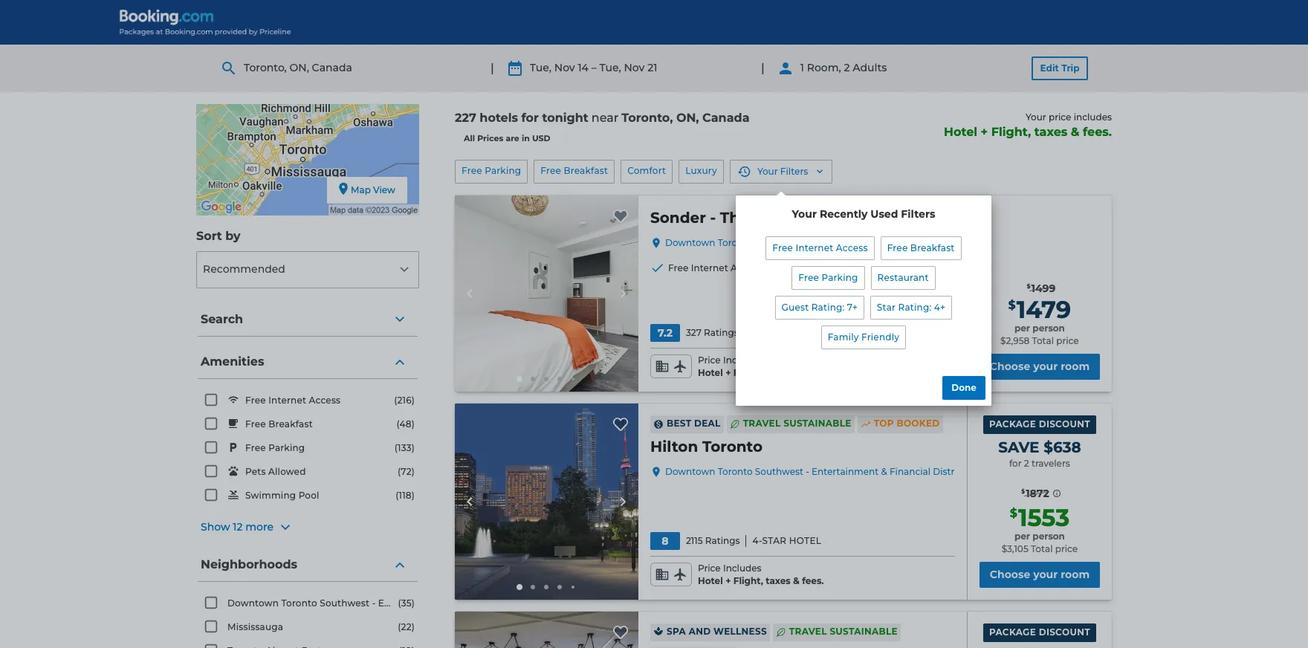 Task type: describe. For each thing, give the bounding box(es) containing it.
used
[[871, 207, 898, 221]]

- right north
[[784, 237, 787, 248]]

photo carousel region for 8
[[455, 404, 639, 600]]

fees. inside your price includes hotel + flight, taxes & fees.
[[1083, 125, 1112, 139]]

restaurant
[[878, 272, 929, 283]]

your inside 'button'
[[757, 166, 778, 177]]

by
[[225, 229, 241, 243]]

327 ratings
[[686, 327, 739, 338]]

choose for 1553
[[990, 568, 1031, 581]]

sonder
[[650, 209, 706, 227]]

swimming
[[245, 490, 296, 501]]

12
[[233, 521, 243, 534]]

go to image #2 image
[[531, 585, 536, 589]]

4+
[[934, 302, 946, 313]]

sort
[[196, 229, 222, 243]]

choose your room for 1553
[[990, 568, 1090, 581]]

for 2 travelers
[[1010, 458, 1070, 469]]

done button
[[943, 376, 986, 400]]

choose your room for 1479
[[990, 360, 1090, 373]]

done
[[952, 382, 977, 394]]

(133)
[[394, 442, 415, 453]]

toronto down hilton toronto element
[[718, 466, 753, 477]]

guest rating: 7+
[[782, 302, 858, 313]]

$3,105
[[1002, 543, 1029, 555]]

more
[[245, 521, 274, 534]]

1499
[[1031, 282, 1056, 295]]

in
[[522, 133, 530, 144]]

travel for best deal
[[743, 418, 781, 429]]

save
[[998, 438, 1040, 456]]

& down top
[[881, 466, 887, 477]]

1872
[[1026, 487, 1050, 500]]

(118)
[[396, 490, 415, 501]]

0 vertical spatial parking
[[485, 165, 521, 176]]

2 vertical spatial free parking
[[245, 442, 305, 454]]

top booked
[[874, 418, 940, 429]]

and
[[689, 626, 711, 637]]

21
[[648, 61, 657, 74]]

0 horizontal spatial free breakfast
[[245, 419, 313, 430]]

hotels
[[480, 111, 518, 125]]

adults
[[853, 61, 887, 74]]

travel sustainable for best deal
[[743, 418, 852, 429]]

0 horizontal spatial southwest
[[320, 598, 370, 609]]

2 sign in to save image from the top
[[614, 626, 629, 645]]

photo carousel region for 7.2
[[455, 195, 639, 392]]

(72)
[[398, 466, 415, 477]]

travel sustainable for spa and wellness
[[789, 626, 898, 637]]

1479
[[1017, 295, 1071, 324]]

& down guest
[[793, 367, 800, 378]]

go to image #1 image for 7.2
[[517, 376, 523, 382]]

total inside $ 1499 $ 1479 per person $2,958 total price
[[1032, 335, 1054, 346]]

(216)
[[394, 395, 415, 406]]

amenities button
[[198, 346, 418, 379]]

edit trip button
[[1032, 56, 1088, 80]]

star rating: 4+
[[877, 302, 946, 313]]

trip
[[1062, 62, 1080, 74]]

recently
[[820, 207, 868, 221]]

0 vertical spatial entertainment
[[812, 466, 879, 477]]

all prices are in usd
[[464, 133, 551, 144]]

the
[[720, 209, 749, 227]]

1 vertical spatial districts
[[503, 598, 542, 609]]

0 vertical spatial districts
[[933, 466, 971, 477]]

1 vertical spatial entertainment
[[378, 598, 447, 609]]

show 12 more
[[201, 521, 274, 534]]

$ 1872
[[1021, 487, 1050, 500]]

save $638
[[998, 438, 1081, 456]]

2 tue, from the left
[[600, 61, 621, 74]]

hilton toronto element
[[650, 436, 763, 457]]

0 vertical spatial southwest
[[755, 466, 804, 477]]

downtown for (22)
[[227, 598, 279, 609]]

(35)
[[398, 598, 415, 609]]

includes
[[1074, 111, 1112, 123]]

hilton
[[650, 438, 698, 456]]

1 vertical spatial free internet access
[[245, 395, 341, 406]]

best
[[667, 418, 692, 429]]

1 horizontal spatial internet
[[691, 262, 728, 273]]

deal
[[694, 418, 721, 429]]

0 vertical spatial on,
[[290, 61, 309, 74]]

0 vertical spatial for
[[522, 111, 539, 125]]

2 vertical spatial access
[[309, 395, 341, 406]]

327
[[686, 327, 702, 338]]

- left the
[[710, 209, 716, 227]]

free parking inside the your recently used filters list box
[[799, 272, 858, 283]]

mississauga
[[227, 621, 283, 633]]

- up 4-star hotel
[[806, 466, 809, 477]]

1 vertical spatial toronto,
[[622, 111, 673, 125]]

0 vertical spatial amenities
[[768, 262, 815, 273]]

price includes hotel + flight, taxes & fees. for 7.2
[[698, 355, 824, 378]]

map
[[351, 184, 371, 196]]

guest
[[782, 302, 809, 313]]

comfort
[[628, 165, 666, 176]]

2115 ratings
[[686, 535, 740, 546]]

sustainable for spa and wellness
[[830, 626, 898, 637]]

1 room, 2 adults
[[800, 61, 887, 74]]

0 vertical spatial canada
[[312, 61, 352, 74]]

$ 1553 per person $3,105 total price
[[1002, 503, 1078, 555]]

your recently used filters list box
[[736, 195, 992, 406]]

+ for for 2 travelers
[[726, 575, 731, 587]]

family friendly
[[828, 332, 900, 343]]

star inside the your recently used filters list box
[[877, 302, 896, 313]]

north
[[755, 237, 782, 248]]

free breakfast for free internet access
[[887, 242, 955, 253]]

go to image #4 image for 7.2
[[558, 377, 562, 381]]

room for 1553
[[1061, 568, 1090, 581]]

go to image #4 image for 8
[[558, 585, 562, 589]]

go to image #1 image for 8
[[517, 584, 523, 590]]

taxes for for 2 travelers
[[766, 575, 791, 587]]

3 photo carousel region from the top
[[455, 612, 639, 648]]

usd
[[532, 133, 551, 144]]

1 horizontal spatial downtown toronto southwest - entertainment & financial districts
[[665, 466, 971, 477]]

1553
[[1018, 503, 1070, 532]]

hilton toronto
[[650, 438, 763, 456]]

your price includes hotel + flight, taxes & fees.
[[944, 111, 1112, 139]]

$ left 1479 on the right
[[1008, 298, 1016, 312]]

fees. for for 2 travelers
[[802, 575, 824, 587]]

0 vertical spatial toronto,
[[244, 61, 287, 74]]

toronto for free internet access
[[718, 237, 753, 248]]

sign in to save image
[[614, 417, 629, 436]]

1 horizontal spatial free parking
[[462, 165, 521, 176]]

per inside $ 1499 $ 1479 per person $2,958 total price
[[1015, 323, 1030, 334]]

$2,958
[[1001, 335, 1030, 346]]

$ for 1553
[[1010, 506, 1018, 521]]

227
[[455, 111, 476, 125]]

1 package discount from the top
[[989, 418, 1091, 430]]

& right (35)
[[450, 598, 456, 609]]

$638
[[1044, 438, 1081, 456]]

0 horizontal spatial internet
[[269, 395, 306, 406]]

tue, nov 14 – tue, nov 21
[[530, 61, 657, 74]]

pets allowed
[[245, 466, 306, 477]]

1 vertical spatial canada
[[703, 111, 750, 125]]

choose your room button for 1479
[[980, 354, 1100, 380]]

downtown for amenities
[[665, 237, 715, 248]]

choose your room button for 1553
[[980, 562, 1100, 588]]



Task type: locate. For each thing, give the bounding box(es) containing it.
room down $ 1553 per person $3,105 total price
[[1061, 568, 1090, 581]]

2 choose your room button from the top
[[980, 562, 1100, 588]]

travelers
[[1032, 458, 1070, 469]]

downtown down sonder
[[665, 237, 715, 248]]

neighborhoods
[[201, 557, 297, 572]]

1 vertical spatial fees.
[[802, 367, 824, 378]]

4-star hotel
[[753, 535, 822, 546]]

prices
[[477, 133, 504, 144]]

are
[[506, 133, 519, 144]]

sign in to save image
[[614, 209, 629, 228], [614, 626, 629, 645]]

access
[[836, 242, 868, 253], [731, 262, 762, 273], [309, 395, 341, 406]]

for up in
[[522, 111, 539, 125]]

your
[[1034, 360, 1058, 373], [1034, 568, 1058, 581]]

person down 1872
[[1033, 531, 1065, 542]]

rating:
[[812, 302, 845, 313], [898, 302, 932, 313]]

$ left 1499
[[1027, 283, 1031, 290]]

1 horizontal spatial on,
[[676, 111, 699, 125]]

star up friendly
[[877, 302, 896, 313]]

entertainment up (22)
[[378, 598, 447, 609]]

price for 8
[[698, 563, 721, 574]]

luxury
[[686, 165, 717, 176]]

rating: for 7+
[[812, 302, 845, 313]]

breakfast down 227 hotels for tonight near toronto, on, canada
[[564, 165, 608, 176]]

$ 1499 $ 1479 per person $2,958 total price
[[1001, 282, 1079, 346]]

1 horizontal spatial breakfast
[[564, 165, 608, 176]]

pool
[[299, 490, 319, 501]]

2 photo carousel region from the top
[[455, 404, 639, 600]]

room for 1479
[[1061, 360, 1090, 373]]

0 horizontal spatial breakfast
[[269, 419, 313, 430]]

filters inside 'button'
[[780, 166, 808, 177]]

0 vertical spatial financial
[[890, 466, 931, 477]]

price inside your price includes hotel + flight, taxes & fees.
[[1049, 111, 1072, 123]]

2
[[844, 61, 850, 74], [1024, 458, 1029, 469]]

per
[[1015, 323, 1030, 334], [1015, 531, 1030, 542]]

tonight
[[542, 111, 589, 125]]

1 go to image #4 image from the top
[[558, 377, 562, 381]]

sustainable for best deal
[[784, 418, 852, 429]]

go to image #1 image
[[517, 376, 523, 382], [517, 584, 523, 590]]

1 horizontal spatial southwest
[[755, 466, 804, 477]]

your filters button
[[730, 160, 833, 183]]

booking.com packages image
[[119, 9, 292, 36]]

0 horizontal spatial for
[[522, 111, 539, 125]]

0 vertical spatial flight,
[[991, 125, 1031, 139]]

fees. for 1499
[[802, 367, 824, 378]]

go to image #5 image for 7.2
[[572, 377, 575, 380]]

flight, for 1499
[[734, 367, 763, 378]]

per inside $ 1553 per person $3,105 total price
[[1015, 531, 1030, 542]]

1 vertical spatial for
[[1010, 458, 1022, 469]]

expand image
[[814, 166, 826, 178]]

choose your room button down $3,105 in the right bottom of the page
[[980, 562, 1100, 588]]

0 vertical spatial internet
[[796, 242, 834, 253]]

1 horizontal spatial travel
[[789, 626, 827, 637]]

2 down save
[[1024, 458, 1029, 469]]

& down 4-star hotel
[[793, 575, 800, 587]]

your up yorkville
[[792, 207, 817, 221]]

0 horizontal spatial tue,
[[530, 61, 552, 74]]

1 tue, from the left
[[530, 61, 552, 74]]

2 per from the top
[[1015, 531, 1030, 542]]

2 vertical spatial fees.
[[802, 575, 824, 587]]

1 price from the top
[[698, 355, 721, 366]]

1 vertical spatial travel sustainable
[[789, 626, 898, 637]]

(48)
[[397, 419, 415, 430]]

toronto down the
[[718, 237, 753, 248]]

1 nov from the left
[[554, 61, 575, 74]]

1 vertical spatial 2
[[1024, 458, 1029, 469]]

filters right used
[[901, 207, 935, 221]]

2 package from the top
[[989, 627, 1036, 638]]

your for 1553
[[1034, 568, 1058, 581]]

your down edit
[[1026, 111, 1047, 123]]

2 nov from the left
[[624, 61, 645, 74]]

hotel inside your price includes hotel + flight, taxes & fees.
[[944, 125, 978, 139]]

1 vertical spatial sustainable
[[830, 626, 898, 637]]

price down 327 ratings
[[698, 355, 721, 366]]

breakfast up allowed
[[269, 419, 313, 430]]

downtown up mississauga
[[227, 598, 279, 609]]

spa and wellness
[[667, 626, 767, 637]]

+ for 1499
[[726, 367, 731, 378]]

- left (35)
[[372, 598, 376, 609]]

booked
[[897, 418, 940, 429]]

includes for 7.2
[[723, 355, 762, 366]]

1 horizontal spatial access
[[731, 262, 762, 273]]

parking up 7+ at the top right of page
[[822, 272, 858, 283]]

4-
[[753, 535, 762, 546]]

2 horizontal spatial breakfast
[[911, 242, 955, 253]]

0 horizontal spatial amenities
[[201, 354, 264, 369]]

1 horizontal spatial filters
[[901, 207, 935, 221]]

go to image #5 image
[[572, 377, 575, 380], [572, 586, 575, 589]]

nov left 14
[[554, 61, 575, 74]]

access down recently
[[836, 242, 868, 253]]

filters inside list box
[[901, 207, 935, 221]]

internet down amenities dropdown button
[[269, 395, 306, 406]]

0 horizontal spatial star
[[762, 535, 787, 546]]

2 vertical spatial parking
[[269, 442, 305, 454]]

1 room from the top
[[1061, 360, 1090, 373]]

2 room from the top
[[1061, 568, 1090, 581]]

free breakfast
[[541, 165, 608, 176], [887, 242, 955, 253], [245, 419, 313, 430]]

0 vertical spatial photo carousel region
[[455, 195, 639, 392]]

0 vertical spatial breakfast
[[564, 165, 608, 176]]

choose down '$2,958'
[[990, 360, 1031, 373]]

1 vertical spatial breakfast
[[911, 242, 955, 253]]

taxes for 1499
[[766, 367, 791, 378]]

2 discount from the top
[[1039, 627, 1091, 638]]

2 right room,
[[844, 61, 850, 74]]

internet inside the your recently used filters list box
[[796, 242, 834, 253]]

1 vertical spatial on,
[[676, 111, 699, 125]]

tue, left 14
[[530, 61, 552, 74]]

includes down 4-
[[723, 563, 762, 574]]

flight, inside your price includes hotel + flight, taxes & fees.
[[991, 125, 1031, 139]]

nov left 21
[[624, 61, 645, 74]]

sustainable
[[784, 418, 852, 429], [830, 626, 898, 637]]

2 price includes hotel + flight, taxes & fees. from the top
[[698, 563, 824, 587]]

toronto down neighborhoods dropdown button
[[281, 598, 317, 609]]

per up '$2,958'
[[1015, 323, 1030, 334]]

breakfast for comfort
[[564, 165, 608, 176]]

southwest up 4-star hotel
[[755, 466, 804, 477]]

downtown toronto north - yorkville
[[665, 237, 828, 248]]

0 vertical spatial free parking
[[462, 165, 521, 176]]

go to image #3 image
[[545, 377, 549, 381], [545, 585, 549, 589]]

allowed
[[268, 466, 306, 477]]

star right 2115 ratings
[[762, 535, 787, 546]]

1 per from the top
[[1015, 323, 1030, 334]]

1 horizontal spatial entertainment
[[812, 466, 879, 477]]

14
[[578, 61, 589, 74]]

spa
[[667, 626, 686, 637]]

all
[[464, 133, 475, 144]]

free internet access down recently
[[773, 242, 868, 253]]

ratings right 327
[[704, 327, 739, 338]]

map view
[[351, 184, 395, 196]]

parking inside the your recently used filters list box
[[822, 272, 858, 283]]

travel right wellness
[[789, 626, 827, 637]]

1 horizontal spatial your
[[792, 207, 817, 221]]

1 vertical spatial package discount
[[989, 627, 1091, 638]]

1 horizontal spatial districts
[[933, 466, 971, 477]]

choose
[[990, 360, 1031, 373], [990, 568, 1031, 581]]

free parking up pets allowed at bottom left
[[245, 442, 305, 454]]

2 vertical spatial price
[[1055, 543, 1078, 555]]

swimming pool
[[245, 490, 319, 501]]

0 vertical spatial package
[[989, 418, 1036, 430]]

price down 1479 on the right
[[1057, 335, 1079, 346]]

0 horizontal spatial 2
[[844, 61, 850, 74]]

price inside $ 1553 per person $3,105 total price
[[1055, 543, 1078, 555]]

0 horizontal spatial downtown toronto southwest - entertainment & financial districts
[[227, 598, 542, 609]]

1 vertical spatial star
[[762, 535, 787, 546]]

toronto down deal
[[702, 438, 763, 456]]

free internet access amenities
[[668, 262, 815, 273]]

free breakfast inside the your recently used filters list box
[[887, 242, 955, 253]]

room down $ 1499 $ 1479 per person $2,958 total price
[[1061, 360, 1090, 373]]

travel for spa and wellness
[[789, 626, 827, 637]]

pets
[[245, 466, 266, 477]]

ratings
[[704, 327, 739, 338], [705, 535, 740, 546]]

ratings for 327 ratings
[[704, 327, 739, 338]]

free parking up guest rating: 7+ on the top right of page
[[799, 272, 858, 283]]

2 go to image #3 image from the top
[[545, 585, 549, 589]]

1 package from the top
[[989, 418, 1036, 430]]

|
[[491, 61, 494, 75], [761, 61, 765, 75]]

$
[[1027, 283, 1031, 290], [1008, 298, 1016, 312], [1021, 488, 1025, 495], [1010, 506, 1018, 521]]

your inside your price includes hotel + flight, taxes & fees.
[[1026, 111, 1047, 123]]

0 horizontal spatial free internet access
[[245, 395, 341, 406]]

canada
[[312, 61, 352, 74], [703, 111, 750, 125]]

1 choose from the top
[[990, 360, 1031, 373]]

$ inside $ 1553 per person $3,105 total price
[[1010, 506, 1018, 521]]

flight, for for 2 travelers
[[734, 575, 763, 587]]

price includes hotel + flight, taxes & fees. for 8
[[698, 563, 824, 587]]

1 go to image #5 image from the top
[[572, 377, 575, 380]]

1 vertical spatial downtown
[[665, 466, 715, 477]]

1 horizontal spatial tue,
[[600, 61, 621, 74]]

1 choose your room from the top
[[990, 360, 1090, 373]]

1 photo carousel region from the top
[[455, 195, 639, 392]]

flight,
[[991, 125, 1031, 139], [734, 367, 763, 378], [734, 575, 763, 587]]

1 vertical spatial ratings
[[705, 535, 740, 546]]

2 horizontal spatial free parking
[[799, 272, 858, 283]]

price for 7.2
[[698, 355, 721, 366]]

downtown toronto southwest - entertainment & financial districts
[[665, 466, 971, 477], [227, 598, 542, 609]]

sonder - the wellesley
[[650, 209, 828, 227]]

1 vertical spatial +
[[726, 367, 731, 378]]

1 vertical spatial financial
[[459, 598, 501, 609]]

1 vertical spatial free parking
[[799, 272, 858, 283]]

$ for 1499
[[1027, 283, 1031, 290]]

parking up allowed
[[269, 442, 305, 454]]

1 vertical spatial per
[[1015, 531, 1030, 542]]

room,
[[807, 61, 841, 74]]

1 vertical spatial choose your room button
[[980, 562, 1100, 588]]

access down downtown toronto north - yorkville
[[731, 262, 762, 273]]

1 vertical spatial price
[[698, 563, 721, 574]]

0 vertical spatial go to image #4 image
[[558, 377, 562, 381]]

+ inside your price includes hotel + flight, taxes & fees.
[[981, 125, 988, 139]]

choose your room down '$2,958'
[[990, 360, 1090, 373]]

breakfast for free parking
[[911, 242, 955, 253]]

go to image #3 image for 7.2
[[545, 377, 549, 381]]

1
[[800, 61, 804, 74]]

$ left 1872
[[1021, 488, 1025, 495]]

internet down wellesley on the top of page
[[796, 242, 834, 253]]

includes for 8
[[723, 563, 762, 574]]

includes
[[723, 355, 762, 366], [723, 563, 762, 574]]

1 go to image #1 image from the top
[[517, 376, 523, 382]]

amenities inside dropdown button
[[201, 354, 264, 369]]

2 price from the top
[[698, 563, 721, 574]]

2 package discount from the top
[[989, 627, 1091, 638]]

2 horizontal spatial access
[[836, 242, 868, 253]]

2 vertical spatial your
[[792, 207, 817, 221]]

wellesley
[[753, 209, 828, 227]]

1 vertical spatial package
[[989, 627, 1036, 638]]

sign in to save image down "comfort"
[[614, 209, 629, 228]]

price
[[698, 355, 721, 366], [698, 563, 721, 574]]

your up sonder - the wellesley - promoted element
[[757, 166, 778, 177]]

price
[[1049, 111, 1072, 123], [1057, 335, 1079, 346], [1055, 543, 1078, 555]]

free breakfast for free parking
[[541, 165, 608, 176]]

yorkville
[[790, 237, 828, 248]]

free breakfast up restaurant
[[887, 242, 955, 253]]

1 includes from the top
[[723, 355, 762, 366]]

free parking down prices
[[462, 165, 521, 176]]

free breakfast down usd
[[541, 165, 608, 176]]

1 vertical spatial room
[[1061, 568, 1090, 581]]

1 go to image #3 image from the top
[[545, 377, 549, 381]]

your recently used filters dialog
[[730, 189, 998, 412]]

price includes hotel + flight, taxes & fees. down 4-
[[698, 563, 824, 587]]

0 horizontal spatial districts
[[503, 598, 542, 609]]

1 horizontal spatial free internet access
[[773, 242, 868, 253]]

internet
[[796, 242, 834, 253], [691, 262, 728, 273], [269, 395, 306, 406]]

your inside list box
[[792, 207, 817, 221]]

southwest down neighborhoods dropdown button
[[320, 598, 370, 609]]

$ for 1872
[[1021, 488, 1025, 495]]

choose for 1479
[[990, 360, 1031, 373]]

1 vertical spatial includes
[[723, 563, 762, 574]]

1 vertical spatial access
[[731, 262, 762, 273]]

taxes
[[1035, 125, 1068, 139], [766, 367, 791, 378], [766, 575, 791, 587]]

| for tue, nov 14 – tue, nov 21
[[491, 61, 494, 75]]

go to image #3 image for 8
[[545, 585, 549, 589]]

8
[[662, 535, 669, 548]]

2 | from the left
[[761, 61, 765, 75]]

choose your room
[[990, 360, 1090, 373], [990, 568, 1090, 581]]

& down "includes"
[[1071, 125, 1080, 139]]

2 horizontal spatial internet
[[796, 242, 834, 253]]

your for 1479
[[1034, 360, 1058, 373]]

per up $3,105 in the right bottom of the page
[[1015, 531, 1030, 542]]

total
[[1032, 335, 1054, 346], [1031, 543, 1053, 555]]

2 go to image #1 image from the top
[[517, 584, 523, 590]]

star
[[877, 302, 896, 313], [762, 535, 787, 546]]

includes down 327 ratings
[[723, 355, 762, 366]]

1 horizontal spatial star
[[877, 302, 896, 313]]

2 go to image #5 image from the top
[[572, 586, 575, 589]]

rating: for 4+
[[898, 302, 932, 313]]

1 vertical spatial photo carousel region
[[455, 404, 639, 600]]

1 horizontal spatial |
[[761, 61, 765, 75]]

neighborhoods button
[[198, 549, 418, 582]]

downtown down hilton
[[665, 466, 715, 477]]

price inside $ 1499 $ 1479 per person $2,958 total price
[[1057, 335, 1079, 346]]

person inside $ 1499 $ 1479 per person $2,958 total price
[[1033, 323, 1065, 334]]

2 vertical spatial +
[[726, 575, 731, 587]]

access down amenities dropdown button
[[309, 395, 341, 406]]

taxes inside your price includes hotel + flight, taxes & fees.
[[1035, 125, 1068, 139]]

0 vertical spatial price
[[698, 355, 721, 366]]

breakfast inside the your recently used filters list box
[[911, 242, 955, 253]]

free internet access inside the your recently used filters list box
[[773, 242, 868, 253]]

price includes hotel + flight, taxes & fees. down 327 ratings
[[698, 355, 824, 378]]

0 vertical spatial fees.
[[1083, 125, 1112, 139]]

ratings for 2115 ratings
[[705, 535, 740, 546]]

choose your room button down '$2,958'
[[980, 354, 1100, 380]]

2 vertical spatial breakfast
[[269, 419, 313, 430]]

0 vertical spatial choose
[[990, 360, 1031, 373]]

entertainment down top
[[812, 466, 879, 477]]

0 horizontal spatial |
[[491, 61, 494, 75]]

best deal
[[667, 418, 721, 429]]

family
[[828, 332, 859, 343]]

1 horizontal spatial 2
[[1024, 458, 1029, 469]]

person
[[1033, 323, 1065, 334], [1033, 531, 1065, 542]]

$ inside $ 1872
[[1021, 488, 1025, 495]]

access inside the your recently used filters list box
[[836, 242, 868, 253]]

1 vertical spatial taxes
[[766, 367, 791, 378]]

2 vertical spatial internet
[[269, 395, 306, 406]]

0 vertical spatial free breakfast
[[541, 165, 608, 176]]

sonder - the wellesley - promoted element
[[650, 207, 881, 228]]

your for filters
[[792, 207, 817, 221]]

7+
[[847, 302, 858, 313]]

choose down $3,105 in the right bottom of the page
[[990, 568, 1031, 581]]

districts down the booked
[[933, 466, 971, 477]]

2 your from the top
[[1034, 568, 1058, 581]]

taxes down guest
[[766, 367, 791, 378]]

taxes down 4-star hotel
[[766, 575, 791, 587]]

1 horizontal spatial free breakfast
[[541, 165, 608, 176]]

(22)
[[398, 621, 415, 633]]

0 vertical spatial package discount
[[989, 418, 1091, 430]]

total inside $ 1553 per person $3,105 total price
[[1031, 543, 1053, 555]]

go to image #4 image
[[558, 377, 562, 381], [558, 585, 562, 589]]

0 vertical spatial your
[[1034, 360, 1058, 373]]

top
[[874, 418, 894, 429]]

1 price includes hotel + flight, taxes & fees. from the top
[[698, 355, 824, 378]]

edit trip
[[1040, 62, 1080, 74]]

0 vertical spatial choose your room button
[[980, 354, 1100, 380]]

view
[[373, 184, 395, 196]]

free internet access
[[773, 242, 868, 253], [245, 395, 341, 406]]

0 vertical spatial travel sustainable
[[743, 418, 852, 429]]

1 | from the left
[[491, 61, 494, 75]]

rating: left '4+'
[[898, 302, 932, 313]]

| left 1
[[761, 61, 765, 75]]

total right $3,105 in the right bottom of the page
[[1031, 543, 1053, 555]]

parking
[[485, 165, 521, 176], [822, 272, 858, 283], [269, 442, 305, 454]]

price left "includes"
[[1049, 111, 1072, 123]]

taxes down edit
[[1035, 125, 1068, 139]]

travel right deal
[[743, 418, 781, 429]]

1 discount from the top
[[1039, 418, 1091, 430]]

fees. down guest rating: 7+ on the top right of page
[[802, 367, 824, 378]]

parking down all prices are in usd
[[485, 165, 521, 176]]

0 horizontal spatial nov
[[554, 61, 575, 74]]

1 sign in to save image from the top
[[614, 209, 629, 228]]

0 vertical spatial room
[[1061, 360, 1090, 373]]

1 vertical spatial downtown toronto southwest - entertainment & financial districts
[[227, 598, 542, 609]]

2 choose from the top
[[990, 568, 1031, 581]]

ratings right 2115
[[705, 535, 740, 546]]

1 horizontal spatial toronto,
[[622, 111, 673, 125]]

1 rating: from the left
[[812, 302, 845, 313]]

price down 2115 ratings
[[698, 563, 721, 574]]

photo carousel region
[[455, 195, 639, 392], [455, 404, 639, 600], [455, 612, 639, 648]]

tue, right the "–"
[[600, 61, 621, 74]]

your for hotel
[[1026, 111, 1047, 123]]

2 rating: from the left
[[898, 302, 932, 313]]

filters left expand image on the right top of the page
[[780, 166, 808, 177]]

your down $ 1499 $ 1479 per person $2,958 total price
[[1034, 360, 1058, 373]]

for down save
[[1010, 458, 1022, 469]]

financial right (35)
[[459, 598, 501, 609]]

| up hotels
[[491, 61, 494, 75]]

1 your from the top
[[1034, 360, 1058, 373]]

total right '$2,958'
[[1032, 335, 1054, 346]]

2 vertical spatial flight,
[[734, 575, 763, 587]]

& inside your price includes hotel + flight, taxes & fees.
[[1071, 125, 1080, 139]]

0 vertical spatial price
[[1049, 111, 1072, 123]]

free breakfast up pets allowed at bottom left
[[245, 419, 313, 430]]

1 person from the top
[[1033, 323, 1065, 334]]

package
[[989, 418, 1036, 430], [989, 627, 1036, 638]]

choose your room down $3,105 in the right bottom of the page
[[990, 568, 1090, 581]]

sign in to save image left spa at right
[[614, 626, 629, 645]]

person inside $ 1553 per person $3,105 total price
[[1033, 531, 1065, 542]]

2115
[[686, 535, 703, 546]]

2 go to image #4 image from the top
[[558, 585, 562, 589]]

travel
[[743, 418, 781, 429], [789, 626, 827, 637]]

1 vertical spatial free breakfast
[[887, 242, 955, 253]]

your down $ 1553 per person $3,105 total price
[[1034, 568, 1058, 581]]

toronto for downtown toronto southwest - entertainment & financial districts
[[702, 438, 763, 456]]

friendly
[[862, 332, 900, 343]]

0 vertical spatial star
[[877, 302, 896, 313]]

1 vertical spatial go to image #3 image
[[545, 585, 549, 589]]

2 person from the top
[[1033, 531, 1065, 542]]

2 includes from the top
[[723, 563, 762, 574]]

$ left 1553
[[1010, 506, 1018, 521]]

1 choose your room button from the top
[[980, 354, 1100, 380]]

toronto, on, canada
[[244, 61, 352, 74]]

0 vertical spatial sustainable
[[784, 418, 852, 429]]

0 vertical spatial 2
[[844, 61, 850, 74]]

fees. down "includes"
[[1083, 125, 1112, 139]]

fees. down 4-star hotel
[[802, 575, 824, 587]]

2 choose your room from the top
[[990, 568, 1090, 581]]

free internet access down amenities dropdown button
[[245, 395, 341, 406]]

go to image #5 image for 8
[[572, 586, 575, 589]]

2 horizontal spatial parking
[[822, 272, 858, 283]]

southwest
[[755, 466, 804, 477], [320, 598, 370, 609]]

entertainment
[[812, 466, 879, 477], [378, 598, 447, 609]]

7.2
[[658, 326, 673, 340]]

your recently used filters
[[792, 207, 935, 221]]

0 horizontal spatial your
[[757, 166, 778, 177]]

227 hotels for tonight near toronto, on, canada
[[455, 111, 750, 125]]

0 vertical spatial access
[[836, 242, 868, 253]]

near
[[592, 111, 619, 125]]

person down 1499
[[1033, 323, 1065, 334]]

2 vertical spatial downtown
[[227, 598, 279, 609]]

| for 1 room, 2 adults
[[761, 61, 765, 75]]

internet down downtown toronto north - yorkville
[[691, 262, 728, 273]]

1 vertical spatial travel
[[789, 626, 827, 637]]

rating: left 7+ at the top right of page
[[812, 302, 845, 313]]

toronto for mississauga
[[281, 598, 317, 609]]



Task type: vqa. For each thing, say whether or not it's contained in the screenshot.
rightmost Canada
yes



